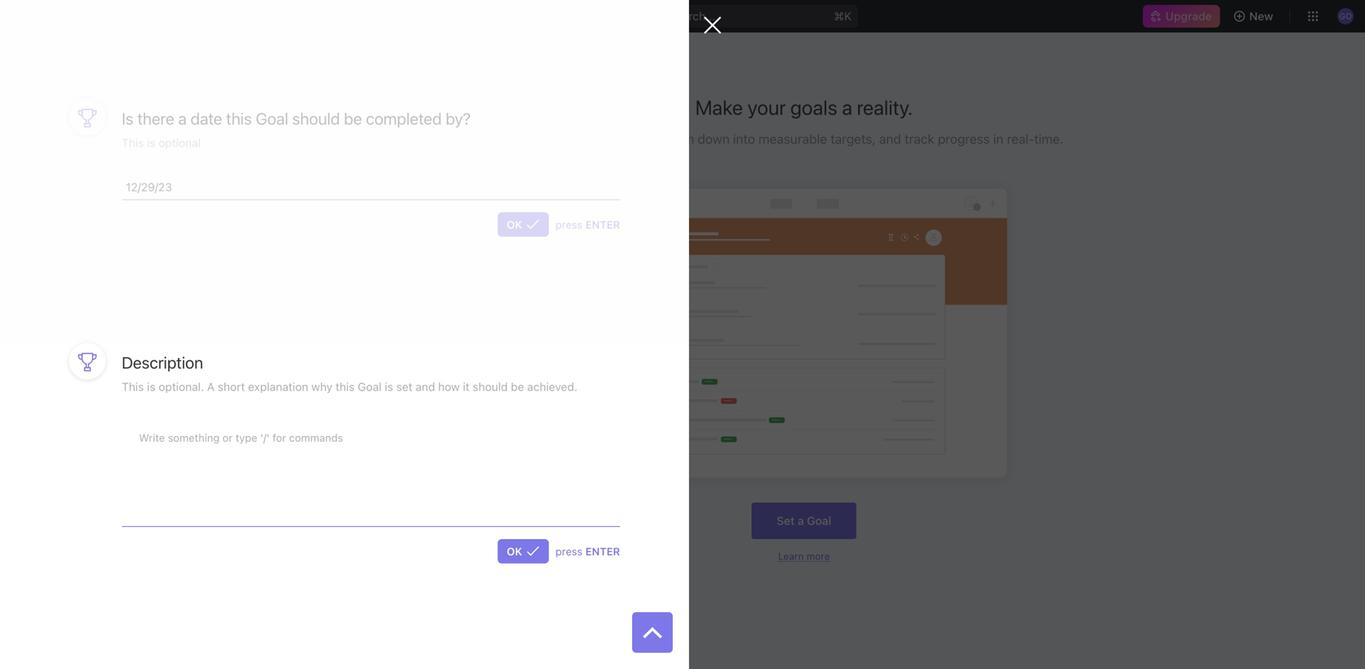 Task type: vqa. For each thing, say whether or not it's contained in the screenshot.
first Press from the bottom
yes



Task type: describe. For each thing, give the bounding box(es) containing it.
⌘k
[[834, 9, 852, 23]]

dialog containing is there a date this goal should be completed by?
[[0, 0, 722, 670]]

0 vertical spatial goal
[[256, 109, 288, 128]]

2 ok button from the top
[[498, 540, 549, 564]]

by?
[[446, 109, 471, 128]]

create goals, break them down into measurable targets, and track progress in real-time.
[[545, 131, 1064, 147]]

description
[[122, 353, 203, 372]]

why
[[311, 380, 333, 394]]

0 vertical spatial this
[[226, 109, 252, 128]]

measurable
[[759, 131, 827, 147]]

it
[[463, 380, 470, 394]]

1 horizontal spatial and
[[879, 131, 901, 147]]

new button
[[1227, 3, 1283, 29]]

track
[[905, 131, 935, 147]]

goals,
[[587, 131, 624, 147]]

set
[[396, 380, 413, 394]]

search...
[[669, 9, 716, 23]]

a
[[207, 380, 215, 394]]

enter for 1st ok button from the bottom of the page
[[586, 546, 620, 558]]

a inside dialog
[[178, 109, 187, 128]]

1 ok from the top
[[507, 219, 522, 231]]

2 horizontal spatial a
[[842, 96, 853, 119]]

tree inside sidebar navigation
[[7, 366, 236, 502]]

this
[[122, 380, 144, 394]]

sidebar navigation
[[0, 33, 243, 670]]

real-
[[1007, 131, 1034, 147]]

1 horizontal spatial a
[[798, 515, 804, 528]]

learn more
[[778, 551, 830, 563]]

0 vertical spatial be
[[344, 109, 362, 128]]

should inside description this is optional. a short explanation why this goal is set and how it should be achieved.
[[473, 380, 508, 394]]

2 press enter from the top
[[556, 546, 620, 558]]

make your goals a reality.
[[696, 96, 913, 119]]

create
[[545, 131, 584, 147]]

targets,
[[831, 131, 876, 147]]

set a goal
[[777, 515, 832, 528]]

inbox link
[[7, 106, 236, 132]]

reality.
[[857, 96, 913, 119]]

description this is optional. a short explanation why this goal is set and how it should be achieved.
[[122, 353, 578, 394]]

time.
[[1034, 131, 1064, 147]]

and inside description this is optional. a short explanation why this goal is set and how it should be achieved.
[[416, 380, 435, 394]]

into
[[733, 131, 755, 147]]

be inside description this is optional. a short explanation why this goal is set and how it should be achieved.
[[511, 380, 524, 394]]

new
[[1250, 9, 1274, 23]]



Task type: locate. For each thing, give the bounding box(es) containing it.
your
[[748, 96, 786, 119]]

0 horizontal spatial this
[[226, 109, 252, 128]]

is
[[122, 109, 133, 128]]

2 horizontal spatial goal
[[807, 515, 832, 528]]

1 vertical spatial be
[[511, 380, 524, 394]]

1 vertical spatial ok button
[[498, 540, 549, 564]]

this right why
[[336, 380, 355, 394]]

1 vertical spatial should
[[473, 380, 508, 394]]

them
[[664, 131, 694, 147]]

0 horizontal spatial a
[[178, 109, 187, 128]]

1 vertical spatial and
[[416, 380, 435, 394]]

1 vertical spatial press enter
[[556, 546, 620, 558]]

optional.
[[159, 380, 204, 394]]

1 horizontal spatial should
[[473, 380, 508, 394]]

this right date
[[226, 109, 252, 128]]

enter for second ok button from the bottom of the page
[[586, 219, 620, 231]]

upgrade
[[1166, 9, 1212, 23]]

0 horizontal spatial and
[[416, 380, 435, 394]]

0 horizontal spatial goal
[[256, 109, 288, 128]]

completed
[[366, 109, 442, 128]]

is there a date this goal should be completed by?
[[122, 109, 471, 128]]

1 is from the left
[[147, 380, 156, 394]]

and right set
[[416, 380, 435, 394]]

0 vertical spatial ok button
[[498, 212, 549, 237]]

0 vertical spatial enter
[[586, 219, 620, 231]]

be left the achieved.
[[511, 380, 524, 394]]

learn
[[778, 551, 804, 563]]

1 horizontal spatial goal
[[358, 380, 382, 394]]

how
[[438, 380, 460, 394]]

learn more link
[[778, 551, 830, 563]]

progress
[[938, 131, 990, 147]]

1 vertical spatial this
[[336, 380, 355, 394]]

goal right date
[[256, 109, 288, 128]]

is left set
[[385, 380, 393, 394]]

make
[[696, 96, 743, 119]]

0 vertical spatial ok
[[507, 219, 522, 231]]

short
[[218, 380, 245, 394]]

tree
[[7, 366, 236, 502]]

0 horizontal spatial is
[[147, 380, 156, 394]]

2 press from the top
[[556, 546, 583, 558]]

1 press from the top
[[556, 219, 583, 231]]

0 horizontal spatial should
[[292, 109, 340, 128]]

a up targets,
[[842, 96, 853, 119]]

1 vertical spatial enter
[[586, 546, 620, 558]]

goal left set
[[358, 380, 382, 394]]

a left date
[[178, 109, 187, 128]]

1 vertical spatial ok
[[507, 546, 522, 558]]

this
[[226, 109, 252, 128], [336, 380, 355, 394]]

achieved.
[[527, 380, 578, 394]]

press for second ok button from the bottom of the page
[[556, 219, 583, 231]]

0 vertical spatial and
[[879, 131, 901, 147]]

1 horizontal spatial this
[[336, 380, 355, 394]]

0 vertical spatial should
[[292, 109, 340, 128]]

this inside description this is optional. a short explanation why this goal is set and how it should be achieved.
[[336, 380, 355, 394]]

is right this
[[147, 380, 156, 394]]

be
[[344, 109, 362, 128], [511, 380, 524, 394]]

a right set
[[798, 515, 804, 528]]

0 vertical spatial press
[[556, 219, 583, 231]]

should
[[292, 109, 340, 128], [473, 380, 508, 394]]

break
[[628, 131, 661, 147]]

1 press enter from the top
[[556, 219, 620, 231]]

more
[[807, 551, 830, 563]]

1 ok button from the top
[[498, 212, 549, 237]]

down
[[698, 131, 730, 147]]

press for 1st ok button from the bottom of the page
[[556, 546, 583, 558]]

goal inside description this is optional. a short explanation why this goal is set and how it should be achieved.
[[358, 380, 382, 394]]

inbox
[[39, 113, 67, 126]]

set
[[777, 515, 795, 528]]

2 ok from the top
[[507, 546, 522, 558]]

press enter
[[556, 219, 620, 231], [556, 546, 620, 558]]

2 is from the left
[[385, 380, 393, 394]]

date
[[191, 109, 222, 128]]

0 vertical spatial press enter
[[556, 219, 620, 231]]

dialog
[[0, 0, 722, 670]]

1 vertical spatial goal
[[358, 380, 382, 394]]

and left "track"
[[879, 131, 901, 147]]

0 horizontal spatial be
[[344, 109, 362, 128]]

2 enter from the top
[[586, 546, 620, 558]]

be left the completed
[[344, 109, 362, 128]]

ok button
[[498, 212, 549, 237], [498, 540, 549, 564]]

2 vertical spatial goal
[[807, 515, 832, 528]]

press
[[556, 219, 583, 231], [556, 546, 583, 558]]

1 horizontal spatial be
[[511, 380, 524, 394]]

a
[[842, 96, 853, 119], [178, 109, 187, 128], [798, 515, 804, 528]]

explanation
[[248, 380, 308, 394]]

1 enter from the top
[[586, 219, 620, 231]]

goals
[[791, 96, 838, 119]]

ok
[[507, 219, 522, 231], [507, 546, 522, 558]]

in
[[994, 131, 1004, 147]]

there
[[137, 109, 174, 128]]

1 horizontal spatial is
[[385, 380, 393, 394]]

enter
[[586, 219, 620, 231], [586, 546, 620, 558]]

goal
[[256, 109, 288, 128], [358, 380, 382, 394], [807, 515, 832, 528]]

and
[[879, 131, 901, 147], [416, 380, 435, 394]]

goal right set
[[807, 515, 832, 528]]

1 vertical spatial press
[[556, 546, 583, 558]]

upgrade link
[[1143, 5, 1221, 28]]

is
[[147, 380, 156, 394], [385, 380, 393, 394]]



